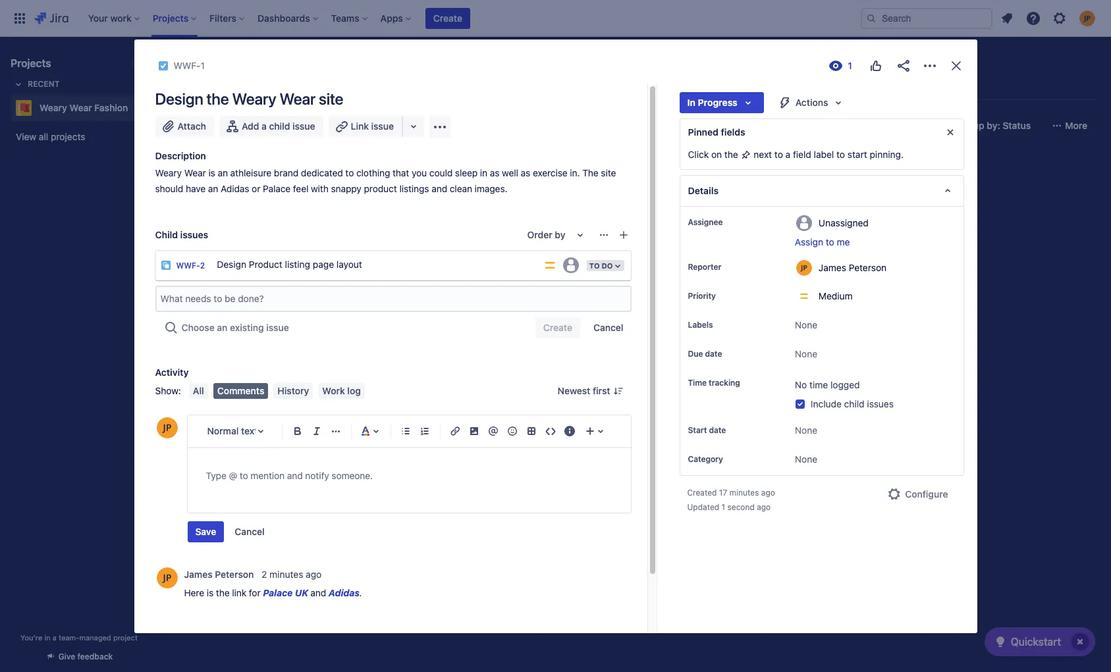 Task type: vqa. For each thing, say whether or not it's contained in the screenshot.
Order at the top left of the page
yes



Task type: describe. For each thing, give the bounding box(es) containing it.
date for due date
[[706, 349, 723, 359]]

0 / 1
[[390, 245, 403, 256]]

a inside button
[[262, 121, 267, 132]]

actions
[[796, 97, 829, 108]]

and adidas .
[[311, 588, 362, 599]]

dedicated
[[301, 167, 343, 179]]

an inside button
[[217, 322, 228, 333]]

2 none from the top
[[795, 349, 818, 360]]

or
[[252, 183, 261, 194]]

normal text button
[[201, 417, 277, 446]]

date for start date
[[709, 426, 726, 436]]

link issue
[[351, 121, 394, 132]]

wear up add a child issue
[[280, 90, 316, 108]]

listing
[[285, 259, 310, 271]]

1 vertical spatial ago
[[757, 503, 771, 513]]

done 0
[[566, 162, 599, 173]]

order by
[[528, 229, 566, 241]]

1 vertical spatial james
[[184, 570, 213, 581]]

product
[[249, 259, 283, 271]]

team-
[[59, 634, 79, 643]]

wear up "list"
[[249, 54, 285, 72]]

2 minutes ago
[[262, 570, 322, 581]]

4 none from the top
[[795, 454, 818, 466]]

should
[[155, 183, 183, 194]]

newest
[[558, 386, 591, 397]]

for
[[249, 588, 261, 599]]

weary wear fashion link
[[11, 95, 142, 121]]

vote options: no one has voted for this issue yet. image
[[868, 58, 884, 74]]

design product listing page layout link
[[212, 252, 538, 279]]

to do button
[[586, 259, 626, 273]]

medium
[[819, 291, 853, 302]]

1 vertical spatial in
[[44, 634, 51, 643]]

a for next to a field label to start pinning.
[[786, 149, 791, 160]]

italic ⌘i image
[[309, 424, 325, 440]]

to for to do
[[590, 262, 600, 270]]

to inside description weary wear is an athleisure brand dedicated to clothing that you could sleep in as well as exercise in. the site should have an adidas or palace feel with snappy product listings and clean images.
[[346, 167, 354, 179]]

wear inside description weary wear is an athleisure brand dedicated to clothing that you could sleep in as well as exercise in. the site should have an adidas or palace feel with snappy product listings and clean images.
[[184, 167, 206, 179]]

summary link
[[174, 76, 221, 100]]

2 vertical spatial ago
[[306, 570, 322, 581]]

start date
[[688, 426, 726, 436]]

clean
[[450, 183, 473, 194]]

issue for choose an existing issue
[[266, 322, 289, 333]]

settings
[[705, 82, 740, 94]]

created 17 minutes ago updated 1 second ago
[[688, 489, 776, 513]]

description weary wear is an athleisure brand dedicated to clothing that you could sleep in as well as exercise in. the site should have an adidas or palace feel with snappy product listings and clean images.
[[155, 150, 619, 194]]

exercise
[[533, 167, 568, 179]]

view all projects
[[16, 131, 85, 142]]

all button
[[189, 384, 208, 399]]

child issues
[[155, 229, 208, 241]]

share image
[[896, 58, 912, 74]]

projects
[[11, 57, 51, 69]]

design the weary wear site dialog
[[134, 40, 978, 673]]

2 palace from the top
[[263, 588, 293, 599]]

the down listings
[[404, 197, 417, 208]]

1 right you
[[436, 162, 440, 173]]

0 horizontal spatial design
[[155, 90, 203, 108]]

to left "start"
[[837, 149, 846, 160]]

2 vertical spatial site
[[474, 197, 489, 208]]

recent
[[28, 79, 60, 89]]

hide message image
[[943, 125, 959, 140]]

work
[[323, 386, 345, 397]]

check image
[[993, 635, 1009, 651]]

1 vertical spatial and
[[311, 588, 326, 599]]

have
[[186, 183, 206, 194]]

wear up view all projects link
[[70, 102, 92, 113]]

all
[[39, 131, 48, 142]]

design inside 'link'
[[217, 259, 246, 271]]

1 horizontal spatial cancel button
[[586, 318, 632, 339]]

0 vertical spatial 2
[[200, 261, 205, 271]]

give
[[58, 652, 75, 662]]

assign
[[795, 237, 824, 248]]

save button
[[188, 522, 224, 543]]

0 vertical spatial james
[[819, 262, 847, 273]]

actions button
[[770, 92, 855, 113]]

first
[[593, 386, 611, 397]]

1 as from the left
[[490, 167, 500, 179]]

the
[[583, 167, 599, 179]]

project
[[671, 82, 702, 94]]

tab list containing board
[[166, 76, 1104, 100]]

reporter pin to top. only you can see pinned fields. image
[[725, 262, 735, 273]]

work log button
[[319, 384, 365, 399]]

brand
[[274, 167, 299, 179]]

child inside button
[[269, 121, 290, 132]]

include
[[811, 399, 842, 410]]

to inside assign to me button
[[826, 237, 835, 248]]

1 horizontal spatial fashion
[[289, 54, 343, 72]]

2 as from the left
[[521, 167, 531, 179]]

a for you're in a team-managed project
[[53, 634, 57, 643]]

in inside description weary wear is an athleisure brand dedicated to clothing that you could sleep in as well as exercise in. the site should have an adidas or palace feel with snappy product listings and clean images.
[[480, 167, 488, 179]]

site inside description weary wear is an athleisure brand dedicated to clothing that you could sleep in as well as exercise in. the site should have an adidas or palace feel with snappy product listings and clean images.
[[601, 167, 616, 179]]

product
[[364, 183, 397, 194]]

mention image
[[486, 424, 501, 440]]

well
[[502, 167, 519, 179]]

label
[[814, 149, 835, 160]]

0 horizontal spatial cancel
[[235, 527, 265, 538]]

board
[[234, 82, 260, 93]]

tracking
[[709, 378, 741, 388]]

1 vertical spatial an
[[208, 183, 218, 194]]

on
[[712, 149, 722, 160]]

more formatting image
[[328, 424, 344, 440]]

page
[[313, 259, 334, 271]]

to for to do 0
[[194, 163, 205, 172]]

wwf- for 1
[[174, 60, 201, 71]]

bullet list ⌘⇧8 image
[[398, 424, 414, 440]]

0 horizontal spatial site
[[319, 90, 343, 108]]

profile image of james peterson image
[[157, 418, 178, 439]]

labels pin to top. only you can see pinned fields. image
[[716, 320, 727, 331]]

child
[[155, 229, 178, 241]]

logged
[[831, 380, 860, 391]]

attach button
[[155, 116, 214, 137]]

normal
[[207, 426, 239, 437]]

1 horizontal spatial 0
[[390, 245, 396, 256]]

feedback
[[77, 652, 113, 662]]

wwf-1 link
[[174, 58, 205, 74]]

include child issues
[[811, 399, 894, 410]]

link
[[351, 121, 369, 132]]

issue actions image
[[599, 230, 609, 241]]

1 horizontal spatial peterson
[[849, 262, 887, 273]]

activity
[[155, 367, 189, 378]]

code snippet image
[[543, 424, 559, 440]]

calendar link
[[305, 76, 349, 100]]

reporter
[[688, 262, 722, 272]]

2 horizontal spatial 0
[[593, 162, 599, 173]]

2 horizontal spatial issue
[[371, 121, 394, 132]]

list link
[[273, 76, 294, 100]]

1 none from the top
[[795, 320, 818, 331]]

weary down listings
[[420, 197, 447, 208]]

project settings link
[[669, 76, 743, 100]]

to do
[[590, 262, 613, 270]]

priority: medium image
[[544, 259, 557, 272]]

assign to me button
[[795, 236, 951, 249]]

assign to me
[[795, 237, 850, 248]]

text
[[241, 426, 258, 437]]

close image
[[949, 58, 965, 74]]

unassigned image
[[563, 258, 579, 273]]

click on the
[[688, 149, 741, 160]]

palace inside description weary wear is an athleisure brand dedicated to clothing that you could sleep in as well as exercise in. the site should have an adidas or palace feel with snappy product listings and clean images.
[[263, 183, 291, 194]]

you're in a team-managed project
[[20, 634, 138, 643]]

wwf- for 2
[[176, 261, 200, 271]]

link issue button
[[329, 116, 403, 137]]

1 horizontal spatial design the weary wear site
[[372, 197, 489, 208]]

issue type: sub-task image
[[160, 260, 171, 271]]

wear down clean
[[449, 197, 471, 208]]

1 vertical spatial weary wear fashion
[[40, 102, 128, 113]]

link web pages and more image
[[406, 119, 422, 134]]

labels
[[688, 320, 713, 330]]

add a child issue
[[242, 121, 315, 132]]

1 horizontal spatial adidas
[[329, 588, 360, 599]]

add people image
[[339, 118, 355, 134]]

17
[[720, 489, 728, 499]]

existing
[[230, 322, 264, 333]]



Task type: locate. For each thing, give the bounding box(es) containing it.
quickstart button
[[985, 628, 1096, 657]]

assignee pin to top. only you can see pinned fields. image
[[726, 217, 736, 228]]

unassigned
[[819, 217, 869, 228]]

james down assign to me in the right of the page
[[819, 262, 847, 273]]

ago right second
[[757, 503, 771, 513]]

give feedback button
[[37, 647, 121, 668]]

design product listing page layout
[[217, 259, 362, 271]]

1 vertical spatial palace
[[263, 588, 293, 599]]

site down images.
[[474, 197, 489, 208]]

1 horizontal spatial minutes
[[730, 489, 760, 499]]

0 vertical spatial ago
[[762, 489, 776, 499]]

1 vertical spatial cancel button
[[227, 522, 273, 543]]

as left well
[[490, 167, 500, 179]]

0 horizontal spatial progress
[[390, 163, 431, 172]]

1 horizontal spatial site
[[474, 197, 489, 208]]

issue for add a child issue
[[293, 121, 315, 132]]

the up search board text field
[[207, 90, 229, 108]]

do inside to do 0
[[207, 163, 218, 172]]

0 horizontal spatial 0
[[223, 162, 229, 173]]

0 vertical spatial to
[[194, 163, 205, 172]]

tab list
[[166, 76, 1104, 100]]

link image
[[447, 424, 463, 440]]

0 vertical spatial date
[[706, 349, 723, 359]]

design down product
[[372, 197, 401, 208]]

a left team-
[[53, 634, 57, 643]]

1 vertical spatial minutes
[[270, 570, 303, 581]]

0 vertical spatial and
[[432, 183, 448, 194]]

progress for in progress 1
[[390, 163, 431, 172]]

0 horizontal spatial to
[[194, 163, 205, 172]]

0 vertical spatial weary wear fashion
[[200, 54, 343, 72]]

palace down the 2 minutes ago at the bottom left of page
[[263, 588, 293, 599]]

1 vertical spatial wwf-
[[176, 261, 200, 271]]

weary wear fashion up view all projects link
[[40, 102, 128, 113]]

1 horizontal spatial weary wear fashion
[[200, 54, 343, 72]]

0 vertical spatial progress
[[698, 97, 738, 108]]

to
[[194, 163, 205, 172], [590, 262, 600, 270]]

progress up listings
[[390, 163, 431, 172]]

field
[[794, 149, 812, 160]]

an right choose
[[217, 322, 228, 333]]

design
[[155, 90, 203, 108], [372, 197, 401, 208], [217, 259, 246, 271]]

issue right existing
[[266, 322, 289, 333]]

0 left athleisure
[[223, 162, 229, 173]]

save
[[195, 527, 216, 538]]

do for to do 0
[[207, 163, 218, 172]]

0 horizontal spatial a
[[53, 634, 57, 643]]

0 horizontal spatial do
[[207, 163, 218, 172]]

wwf- right issue type: sub-task image
[[176, 261, 200, 271]]

weary down recent
[[40, 102, 67, 113]]

pinned
[[688, 127, 719, 138]]

1 horizontal spatial issue
[[293, 121, 315, 132]]

weary up should
[[155, 167, 182, 179]]

an
[[218, 167, 228, 179], [208, 183, 218, 194], [217, 322, 228, 333]]

due
[[688, 349, 704, 359]]

do inside dropdown button
[[602, 262, 613, 270]]

wwf-
[[174, 60, 201, 71], [176, 261, 200, 271]]

minutes up palace uk link
[[270, 570, 303, 581]]

0 vertical spatial adidas
[[221, 183, 249, 194]]

0 horizontal spatial as
[[490, 167, 500, 179]]

1 horizontal spatial as
[[521, 167, 531, 179]]

0 vertical spatial child
[[269, 121, 290, 132]]

1 palace from the top
[[263, 183, 291, 194]]

1 horizontal spatial design
[[217, 259, 246, 271]]

james peterson up link
[[184, 570, 254, 581]]

1 horizontal spatial progress
[[698, 97, 738, 108]]

0 vertical spatial cancel button
[[586, 318, 632, 339]]

to right unassigned icon
[[590, 262, 600, 270]]

primary element
[[8, 0, 861, 37]]

wear up have
[[184, 167, 206, 179]]

the left link
[[216, 588, 230, 599]]

in progress
[[688, 97, 738, 108]]

0 up the child issues field
[[390, 245, 396, 256]]

peterson up link
[[215, 570, 254, 581]]

1 up the child issues field
[[399, 245, 403, 256]]

1 vertical spatial child
[[845, 399, 865, 410]]

time tracking pin to top. only you can see pinned fields. image
[[743, 378, 754, 389]]

0 horizontal spatial peterson
[[215, 570, 254, 581]]

add a child issue button
[[219, 116, 323, 137]]

time
[[810, 380, 829, 391]]

Comment - Main content area, start typing to enter text. text field
[[206, 469, 613, 484]]

in inside in progress 1
[[380, 163, 388, 172]]

time
[[688, 378, 707, 388]]

to inside to do 0
[[194, 163, 205, 172]]

and inside description weary wear is an athleisure brand dedicated to clothing that you could sleep in as well as exercise in. the site should have an adidas or palace feel with snappy product listings and clean images.
[[432, 183, 448, 194]]

dismiss quickstart image
[[1070, 632, 1091, 653]]

do down 'issue actions' image
[[602, 262, 613, 270]]

1 vertical spatial design the weary wear site
[[372, 197, 489, 208]]

0 horizontal spatial and
[[311, 588, 326, 599]]

0 horizontal spatial weary wear fashion
[[40, 102, 128, 113]]

0 horizontal spatial create
[[196, 194, 225, 206]]

comments button
[[213, 384, 269, 399]]

2 vertical spatial a
[[53, 634, 57, 643]]

1 horizontal spatial 2
[[262, 570, 267, 581]]

1 horizontal spatial james peterson
[[819, 262, 887, 273]]

in inside "dropdown button"
[[688, 97, 696, 108]]

1 inside created 17 minutes ago updated 1 second ago
[[722, 503, 726, 513]]

0 vertical spatial in
[[480, 167, 488, 179]]

adidas inside description weary wear is an athleisure brand dedicated to clothing that you could sleep in as well as exercise in. the site should have an adidas or palace feel with snappy product listings and clean images.
[[221, 183, 249, 194]]

weary inside description weary wear is an athleisure brand dedicated to clothing that you could sleep in as well as exercise in. the site should have an adidas or palace feel with snappy product listings and clean images.
[[155, 167, 182, 179]]

0 vertical spatial site
[[319, 90, 343, 108]]

0 horizontal spatial issue
[[266, 322, 289, 333]]

jira image
[[34, 10, 68, 26], [34, 10, 68, 26]]

1 vertical spatial james peterson
[[184, 570, 254, 581]]

1 horizontal spatial create button
[[426, 8, 471, 29]]

newest first image
[[613, 386, 624, 397]]

2 horizontal spatial design
[[372, 197, 401, 208]]

projects
[[51, 131, 85, 142]]

design the weary wear site inside dialog
[[155, 90, 343, 108]]

details
[[688, 185, 719, 196]]

table image
[[524, 424, 540, 440]]

adidas link
[[329, 588, 360, 599]]

menu bar
[[186, 384, 368, 399]]

a left the "field"
[[786, 149, 791, 160]]

collapse recent projects image
[[11, 76, 26, 92]]

view all projects link
[[11, 125, 148, 149]]

next to a field label to start pinning.
[[752, 149, 904, 160]]

quickstart
[[1011, 637, 1062, 649]]

progress for in progress
[[698, 97, 738, 108]]

peterson down assign to me button
[[849, 262, 887, 273]]

give feedback
[[58, 652, 113, 662]]

1 vertical spatial create button
[[175, 188, 353, 212]]

issues right include
[[868, 399, 894, 410]]

the right on
[[725, 149, 739, 160]]

to right next at right top
[[775, 149, 784, 160]]

1 horizontal spatial a
[[262, 121, 267, 132]]

to up have
[[194, 163, 205, 172]]

Child issues field
[[157, 287, 630, 311]]

in left the that
[[380, 163, 388, 172]]

date right start
[[709, 426, 726, 436]]

1 vertical spatial design
[[372, 197, 401, 208]]

fashion
[[289, 54, 343, 72], [94, 102, 128, 113]]

wwf-2
[[176, 261, 205, 271]]

description
[[155, 150, 206, 161]]

configure
[[906, 489, 949, 500]]

images.
[[475, 183, 508, 194]]

clothing
[[357, 167, 390, 179]]

in for in progress 1
[[380, 163, 388, 172]]

link
[[232, 588, 247, 599]]

create banner
[[0, 0, 1112, 37]]

1 vertical spatial is
[[207, 588, 214, 599]]

cancel right save on the bottom left of page
[[235, 527, 265, 538]]

in for in progress
[[688, 97, 696, 108]]

0 vertical spatial fashion
[[289, 54, 343, 72]]

you're
[[20, 634, 42, 643]]

add app image
[[432, 119, 448, 135]]

add
[[242, 121, 259, 132]]

second
[[728, 503, 755, 513]]

2 horizontal spatial a
[[786, 149, 791, 160]]

palace down brand
[[263, 183, 291, 194]]

feel
[[293, 183, 309, 194]]

to up snappy
[[346, 167, 354, 179]]

numbered list ⌘⇧7 image
[[417, 424, 433, 440]]

in.
[[570, 167, 580, 179]]

choose an existing issue button
[[155, 318, 297, 339]]

do for to do
[[602, 262, 613, 270]]

progress down "settings"
[[698, 97, 738, 108]]

create inside the primary "element"
[[434, 12, 463, 23]]

cancel button down to do dropdown button
[[586, 318, 632, 339]]

is inside description weary wear is an athleisure brand dedicated to clothing that you could sleep in as well as exercise in. the site should have an adidas or palace feel with snappy product listings and clean images.
[[209, 167, 215, 179]]

1 vertical spatial site
[[601, 167, 616, 179]]

weary up board
[[200, 54, 245, 72]]

2 horizontal spatial site
[[601, 167, 616, 179]]

Search board text field
[[175, 117, 275, 135]]

in
[[480, 167, 488, 179], [44, 634, 51, 643]]

menu bar containing all
[[186, 384, 368, 399]]

1 horizontal spatial to
[[590, 262, 600, 270]]

1 vertical spatial to
[[590, 262, 600, 270]]

1 vertical spatial create
[[196, 194, 225, 206]]

1 horizontal spatial child
[[845, 399, 865, 410]]

log
[[348, 386, 361, 397]]

add image, video, or file image
[[466, 424, 482, 440]]

0 horizontal spatial create button
[[175, 188, 353, 212]]

2 vertical spatial design
[[217, 259, 246, 271]]

cancel button right save button
[[227, 522, 273, 543]]

0 vertical spatial create
[[434, 12, 463, 23]]

do
[[207, 163, 218, 172], [602, 262, 613, 270]]

0 vertical spatial issues
[[180, 229, 208, 241]]

ago right 17
[[762, 489, 776, 499]]

history
[[278, 386, 309, 397]]

0 vertical spatial a
[[262, 121, 267, 132]]

an left athleisure
[[218, 167, 228, 179]]

uk
[[295, 588, 308, 599]]

bold ⌘b image
[[290, 424, 305, 440]]

and
[[432, 183, 448, 194], [311, 588, 326, 599]]

palace
[[263, 183, 291, 194], [263, 588, 293, 599]]

1 up the summary
[[201, 60, 205, 71]]

james
[[819, 262, 847, 273], [184, 570, 213, 581]]

1 vertical spatial progress
[[390, 163, 431, 172]]

as right well
[[521, 167, 531, 179]]

create child image
[[619, 230, 629, 241]]

0 vertical spatial minutes
[[730, 489, 760, 499]]

1 vertical spatial in
[[380, 163, 388, 172]]

a right add
[[262, 121, 267, 132]]

0 right "done"
[[593, 162, 599, 173]]

minutes up second
[[730, 489, 760, 499]]

wwf- left copy link to issue image
[[174, 60, 201, 71]]

fields
[[721, 127, 746, 138]]

1
[[201, 60, 205, 71], [436, 162, 440, 173], [399, 245, 403, 256], [722, 503, 726, 513]]

1 horizontal spatial in
[[480, 167, 488, 179]]

child down logged
[[845, 399, 865, 410]]

progress inside in progress 1
[[390, 163, 431, 172]]

weary wear fashion
[[200, 54, 343, 72], [40, 102, 128, 113]]

task image
[[158, 61, 168, 71]]

to left me
[[826, 237, 835, 248]]

0
[[223, 162, 229, 173], [593, 162, 599, 173], [390, 245, 396, 256]]

0 vertical spatial palace
[[263, 183, 291, 194]]

order by button
[[520, 225, 596, 246]]

no
[[795, 380, 808, 391]]

as
[[490, 167, 500, 179], [521, 167, 531, 179]]

0 horizontal spatial design the weary wear site
[[155, 90, 343, 108]]

details element
[[680, 175, 965, 207]]

in progress button
[[680, 92, 764, 113]]

1 horizontal spatial and
[[432, 183, 448, 194]]

order
[[528, 229, 553, 241]]

choose
[[182, 322, 215, 333]]

pinned fields
[[688, 127, 746, 138]]

snappy
[[331, 183, 362, 194]]

fashion up calendar
[[289, 54, 343, 72]]

1 vertical spatial cancel
[[235, 527, 265, 538]]

0 horizontal spatial cancel button
[[227, 522, 273, 543]]

child right add
[[269, 121, 290, 132]]

0 horizontal spatial issues
[[180, 229, 208, 241]]

0 vertical spatial in
[[688, 97, 696, 108]]

james peterson image
[[310, 115, 331, 136]]

2 up here is the link for palace uk
[[262, 570, 267, 581]]

to inside to do dropdown button
[[590, 262, 600, 270]]

minutes inside created 17 minutes ago updated 1 second ago
[[730, 489, 760, 499]]

in up images.
[[480, 167, 488, 179]]

james peterson down me
[[819, 262, 887, 273]]

0 vertical spatial design the weary wear site
[[155, 90, 343, 108]]

cancel button
[[586, 318, 632, 339], [227, 522, 273, 543]]

site right the
[[601, 167, 616, 179]]

1 vertical spatial fashion
[[94, 102, 128, 113]]

and down could
[[432, 183, 448, 194]]

here
[[184, 588, 204, 599]]

in down project
[[688, 97, 696, 108]]

actions image
[[922, 58, 938, 74]]

fashion up view all projects link
[[94, 102, 128, 113]]

2 vertical spatial an
[[217, 322, 228, 333]]

priority
[[688, 291, 716, 301]]

design left product
[[217, 259, 246, 271]]

issues right child
[[180, 229, 208, 241]]

ago up the uk
[[306, 570, 322, 581]]

adidas right the uk
[[329, 588, 360, 599]]

with
[[311, 183, 329, 194]]

create
[[434, 12, 463, 23], [196, 194, 225, 206]]

progress inside "dropdown button"
[[698, 97, 738, 108]]

assignee
[[688, 217, 723, 227]]

comments
[[217, 386, 265, 397]]

0 vertical spatial create button
[[426, 8, 471, 29]]

history button
[[274, 384, 313, 399]]

Search field
[[861, 8, 993, 29]]

is right here
[[207, 588, 214, 599]]

adidas left "or"
[[221, 183, 249, 194]]

1 horizontal spatial do
[[602, 262, 613, 270]]

1 vertical spatial issues
[[868, 399, 894, 410]]

create column image
[[738, 158, 753, 173]]

that
[[393, 167, 409, 179]]

weary wear fashion up "list"
[[200, 54, 343, 72]]

copy link to issue image
[[202, 60, 213, 71]]

managed
[[79, 634, 111, 643]]

site up james peterson icon
[[319, 90, 343, 108]]

an right have
[[208, 183, 218, 194]]

project
[[113, 634, 138, 643]]

2 right issue type: sub-task image
[[200, 261, 205, 271]]

newest first
[[558, 386, 611, 397]]

0 vertical spatial an
[[218, 167, 228, 179]]

date right due
[[706, 349, 723, 359]]

weary up add
[[232, 90, 276, 108]]

1 vertical spatial 2
[[262, 570, 267, 581]]

0 horizontal spatial fashion
[[94, 102, 128, 113]]

sleep
[[455, 167, 478, 179]]

issue left add people 'icon'
[[293, 121, 315, 132]]

and right the uk
[[311, 588, 326, 599]]

1 vertical spatial a
[[786, 149, 791, 160]]

do left athleisure
[[207, 163, 218, 172]]

issue right link on the left top of the page
[[371, 121, 394, 132]]

3 none from the top
[[795, 425, 818, 437]]

wwf-2 link
[[176, 261, 205, 271]]

cancel down to do dropdown button
[[594, 322, 624, 333]]

1 horizontal spatial james
[[819, 262, 847, 273]]

1 vertical spatial do
[[602, 262, 613, 270]]

search image
[[867, 13, 877, 23]]

in right you're
[[44, 634, 51, 643]]

0 vertical spatial is
[[209, 167, 215, 179]]

0 vertical spatial cancel
[[594, 322, 624, 333]]

0 horizontal spatial james
[[184, 570, 213, 581]]

design up the attach button
[[155, 90, 203, 108]]

menu bar inside design the weary wear site dialog
[[186, 384, 368, 399]]

0 horizontal spatial james peterson
[[184, 570, 254, 581]]

create button inside the primary "element"
[[426, 8, 471, 29]]

start
[[848, 149, 868, 160]]

1 horizontal spatial cancel
[[594, 322, 624, 333]]

1 vertical spatial adidas
[[329, 588, 360, 599]]

info panel image
[[562, 424, 578, 440]]

0 horizontal spatial in
[[380, 163, 388, 172]]

design the weary wear site up add
[[155, 90, 343, 108]]

in progress 1
[[380, 162, 440, 173]]

attach
[[178, 121, 206, 132]]

1 down 17
[[722, 503, 726, 513]]

palace uk link
[[263, 588, 308, 599]]

design the weary wear site down listings
[[372, 197, 489, 208]]

is left athleisure
[[209, 167, 215, 179]]

you
[[412, 167, 427, 179]]

1 horizontal spatial in
[[688, 97, 696, 108]]

emoji image
[[505, 424, 521, 440]]

could
[[430, 167, 453, 179]]

james up here
[[184, 570, 213, 581]]



